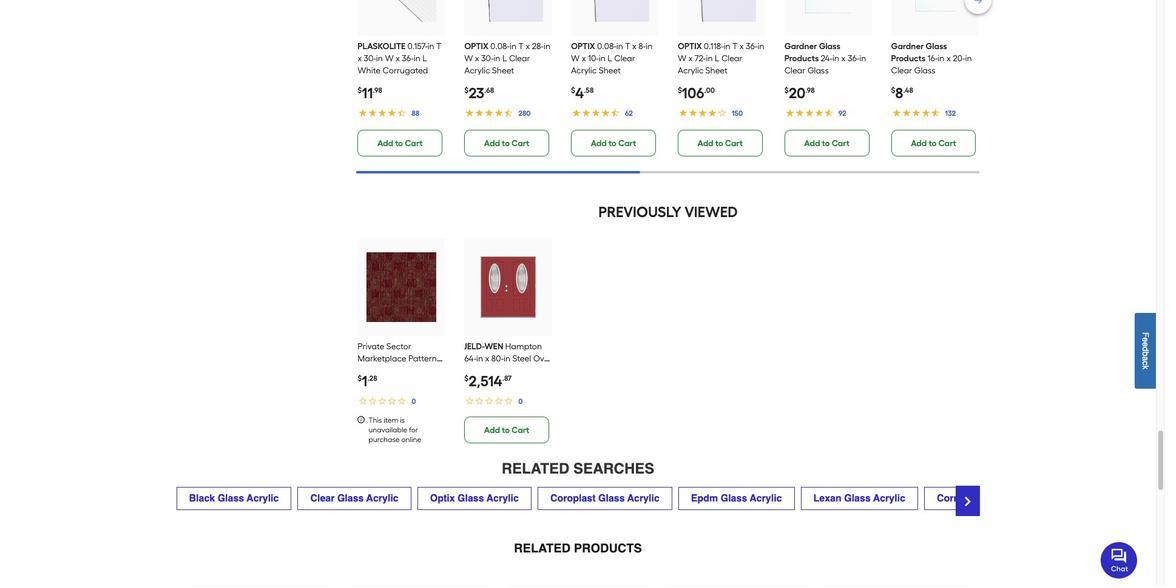 Task type: describe. For each thing, give the bounding box(es) containing it.
to for 23
[[502, 138, 510, 148]]

chat invite button image
[[1101, 542, 1138, 579]]

0.08-in t x 28-in w x 30-in l clear acrylic sheet
[[464, 41, 550, 76]]

black
[[189, 493, 215, 504]]

optix
[[430, 493, 455, 504]]

glass inside button
[[721, 493, 747, 504]]

add to cart link for 11
[[358, 130, 442, 156]]

coroplast glass acrylic button
[[538, 487, 672, 510]]

.68
[[484, 86, 494, 94]]

lexan glass acrylic button
[[801, 487, 918, 510]]

optix glass acrylic
[[430, 493, 519, 504]]

add to cart link for 20
[[784, 130, 869, 156]]

t for 106
[[732, 41, 737, 51]]

$ 23 .68
[[464, 84, 494, 102]]

private sector marketplace pattern indoor carpet link
[[358, 341, 443, 376]]

clear inside 16-in x 20-in clear glass
[[891, 65, 912, 76]]

related products
[[514, 542, 642, 556]]

private sector marketplace pattern indoor carpet
[[358, 341, 437, 376]]

viewed
[[685, 203, 738, 221]]

to for 106
[[715, 138, 723, 148]]

cart for 106
[[725, 138, 743, 148]]

gardner for 8
[[891, 41, 924, 51]]

purchase
[[368, 435, 400, 444]]

4
[[575, 84, 584, 102]]

a
[[1141, 356, 1150, 361]]

optix glass acrylic button
[[417, 487, 531, 510]]

corrugated inside 'button'
[[937, 493, 989, 504]]

previously
[[598, 203, 681, 221]]

24-
[[821, 53, 833, 63]]

add for 2,514
[[484, 425, 500, 435]]

wen
[[484, 341, 503, 352]]

add for 106
[[697, 138, 713, 148]]

.98 for 11
[[373, 86, 382, 94]]

0.157-
[[407, 41, 428, 51]]

corrugated plastic glass acrylic button
[[924, 487, 1100, 510]]

jeld-wen link
[[464, 341, 551, 425]]

x up 23
[[475, 53, 479, 63]]

epdm glass acrylic button
[[678, 487, 795, 510]]

k
[[1141, 365, 1150, 369]]

$ for 20
[[784, 86, 789, 94]]

8
[[895, 84, 903, 102]]

private
[[358, 341, 384, 352]]

w for 4
[[571, 53, 580, 63]]

this item is unavailable for purchase online
[[368, 416, 421, 444]]

36- inside the 0.118-in t x 36-in w x 72-in l clear acrylic sheet
[[746, 41, 758, 51]]

related searches
[[502, 460, 654, 477]]

online
[[401, 435, 421, 444]]

sheet for 106
[[705, 65, 727, 76]]

add to cart for 4
[[591, 138, 636, 148]]

0.08-in t x 8-in w x 10-in l clear acrylic sheet
[[571, 41, 652, 76]]

unavailable
[[368, 426, 407, 434]]

11 list item
[[358, 0, 445, 156]]

clear inside button
[[310, 493, 335, 504]]

acrylic for 106
[[678, 65, 703, 76]]

$ 20 .98
[[784, 84, 815, 102]]

x up white
[[358, 53, 362, 63]]

clear inside the 0.118-in t x 36-in w x 72-in l clear acrylic sheet
[[721, 53, 742, 63]]

products for 20
[[784, 53, 819, 63]]

glass inside 16-in x 20-in clear glass
[[914, 65, 935, 76]]

t for 11
[[436, 41, 441, 51]]

x right 0.118-
[[740, 41, 744, 51]]

36- inside 0.157-in t x 30-in w x 36-in l white corrugated plastic sheet
[[402, 53, 414, 63]]

lexan
[[813, 493, 841, 504]]

marketplace
[[358, 354, 406, 364]]

optix 0.118-in t x 36-in w x 72-in l clear acrylic sheet image
[[686, 0, 756, 22]]

acrylic inside 'button'
[[1055, 493, 1087, 504]]

8 list item
[[891, 0, 978, 156]]

.58
[[584, 86, 594, 94]]

optix 0.08-in t x 8-in w x 10-in l clear acrylic sheet image
[[580, 0, 650, 22]]

x left '28-'
[[526, 41, 530, 51]]

$ 106 .00
[[678, 84, 715, 102]]

this
[[368, 416, 382, 425]]

plastic
[[992, 493, 1023, 504]]

16-in x 20-in clear glass
[[891, 53, 972, 76]]

related
[[502, 460, 569, 477]]

x left 72-
[[688, 53, 693, 63]]

optix for 4
[[571, 41, 595, 51]]

.98 for 20
[[805, 86, 815, 94]]

acrylic for epdm glass acrylic
[[750, 493, 782, 504]]

black glass acrylic button
[[176, 487, 292, 510]]

searches
[[573, 460, 654, 477]]

$ for 4
[[571, 86, 575, 94]]

t for 4
[[625, 41, 630, 51]]

previously viewed
[[598, 203, 738, 221]]

pattern
[[408, 354, 437, 364]]

white
[[358, 65, 381, 76]]

lexan glass acrylic
[[813, 493, 905, 504]]

jeld-wen
[[464, 341, 503, 352]]

w for 23
[[464, 53, 473, 63]]

add to cart for 106
[[697, 138, 743, 148]]

0.08- for 4
[[597, 41, 616, 51]]

carpet
[[385, 366, 412, 376]]

8-
[[638, 41, 646, 51]]

coroplast glass acrylic
[[550, 493, 659, 504]]

20
[[789, 84, 805, 102]]

optix for 106
[[678, 41, 702, 51]]

l for 11
[[422, 53, 427, 63]]

$ 1 .28
[[358, 372, 377, 390]]

acrylic for lexan glass acrylic
[[873, 493, 905, 504]]

is
[[400, 416, 405, 425]]

c
[[1141, 361, 1150, 365]]

b
[[1141, 351, 1150, 356]]

106
[[682, 84, 704, 102]]

sheet inside 0.157-in t x 30-in w x 36-in l white corrugated plastic sheet
[[385, 77, 407, 88]]

0.157-in t x 30-in w x 36-in l white corrugated plastic sheet
[[358, 41, 441, 88]]

1 list item
[[358, 239, 445, 445]]

1
[[362, 372, 367, 390]]

glass inside "24-in x 36-in clear glass"
[[807, 65, 829, 76]]

cart for 4
[[618, 138, 636, 148]]

106 list item
[[678, 0, 765, 156]]

.28
[[367, 374, 377, 383]]

l for 23
[[502, 53, 507, 63]]

epdm
[[691, 493, 718, 504]]

0.118-
[[704, 41, 724, 51]]



Task type: locate. For each thing, give the bounding box(es) containing it.
undefined private sector marketplace pattern indoor carpet image
[[366, 252, 436, 322]]

2 gardner glass products from the left
[[891, 41, 947, 63]]

optix up 72-
[[678, 41, 702, 51]]

cart for 23
[[512, 138, 529, 148]]

cart inside '8' list item
[[938, 138, 956, 148]]

$ 4 .58
[[571, 84, 594, 102]]

0 horizontal spatial optix
[[464, 41, 488, 51]]

1 vertical spatial corrugated
[[937, 493, 989, 504]]

to for 8
[[929, 138, 937, 148]]

4 acrylic from the left
[[627, 493, 659, 504]]

add inside 106 list item
[[697, 138, 713, 148]]

0 horizontal spatial 30-
[[364, 53, 376, 63]]

1 acrylic from the left
[[247, 493, 279, 504]]

cart inside the 20 list item
[[832, 138, 849, 148]]

2 e from the top
[[1141, 342, 1150, 347]]

1 horizontal spatial optix
[[571, 41, 595, 51]]

glass
[[819, 41, 840, 51], [926, 41, 947, 51], [807, 65, 829, 76], [914, 65, 935, 76], [218, 493, 244, 504], [337, 493, 364, 504], [458, 493, 484, 504], [598, 493, 625, 504], [721, 493, 747, 504], [844, 493, 871, 504], [1026, 493, 1052, 504]]

jeld-wen hampton 64-in x 80-in steel oval lite left-hand outswing persimmon painted prehung double front door insulating core image
[[473, 252, 543, 322]]

add for 4
[[591, 138, 607, 148]]

0.118-in t x 36-in w x 72-in l clear acrylic sheet
[[678, 41, 764, 76]]

1 e from the top
[[1141, 337, 1150, 342]]

0.08- up 10- in the top right of the page
[[597, 41, 616, 51]]

cart inside 23 list item
[[512, 138, 529, 148]]

t right 0.157-
[[436, 41, 441, 51]]

add down $ 106 .00
[[697, 138, 713, 148]]

$ inside $ 20 .98
[[784, 86, 789, 94]]

cart inside 11 list item
[[405, 138, 423, 148]]

3 optix from the left
[[678, 41, 702, 51]]

cart for 11
[[405, 138, 423, 148]]

$ inside $ 4 .58
[[571, 86, 575, 94]]

2,514
[[469, 372, 502, 390]]

acrylic down 10- in the top right of the page
[[571, 65, 597, 76]]

1 horizontal spatial acrylic
[[571, 65, 597, 76]]

add to cart link for 8
[[891, 130, 976, 156]]

add to cart link inside 11 list item
[[358, 130, 442, 156]]

6 acrylic from the left
[[873, 493, 905, 504]]

corrugated
[[383, 65, 428, 76], [937, 493, 989, 504]]

x inside 16-in x 20-in clear glass
[[947, 53, 951, 63]]

1 horizontal spatial gardner glass products
[[891, 41, 947, 63]]

16-
[[927, 53, 938, 63]]

$ for 11
[[358, 86, 362, 94]]

t inside 0.08-in t x 28-in w x 30-in l clear acrylic sheet
[[518, 41, 524, 51]]

gardner glass products for 8
[[891, 41, 947, 63]]

sheet for 4
[[599, 65, 621, 76]]

36- down 0.157-
[[402, 53, 414, 63]]

l inside 0.08-in t x 28-in w x 30-in l clear acrylic sheet
[[502, 53, 507, 63]]

add to cart inside 11 list item
[[377, 138, 423, 148]]

0.08- inside '0.08-in t x 8-in w x 10-in l clear acrylic sheet'
[[597, 41, 616, 51]]

28-
[[532, 41, 544, 51]]

1 gardner from the left
[[784, 41, 817, 51]]

$ for 2,514
[[464, 374, 469, 383]]

epdm glass acrylic
[[691, 493, 782, 504]]

f
[[1141, 332, 1150, 337]]

cart for 8
[[938, 138, 956, 148]]

optix up .68
[[464, 41, 488, 51]]

cart inside 4 list item
[[618, 138, 636, 148]]

acrylic
[[464, 65, 490, 76], [571, 65, 597, 76], [678, 65, 703, 76]]

to inside 2,514 list item
[[502, 425, 510, 435]]

add inside 4 list item
[[591, 138, 607, 148]]

add down $ 2,514 .87
[[484, 425, 500, 435]]

72-
[[695, 53, 706, 63]]

0 horizontal spatial products
[[784, 53, 819, 63]]

30- up white
[[364, 53, 376, 63]]

2 0.08- from the left
[[597, 41, 616, 51]]

optix up 10- in the top right of the page
[[571, 41, 595, 51]]

products left 16-
[[891, 53, 926, 63]]

to inside 4 list item
[[609, 138, 616, 148]]

acrylic for coroplast glass acrylic
[[627, 493, 659, 504]]

$ inside $ 106 .00
[[678, 86, 682, 94]]

corrugated left "plastic" at the right bottom
[[937, 493, 989, 504]]

in
[[428, 41, 434, 51], [510, 41, 516, 51], [544, 41, 550, 51], [616, 41, 623, 51], [646, 41, 652, 51], [724, 41, 730, 51], [758, 41, 764, 51], [376, 53, 383, 63], [414, 53, 420, 63], [494, 53, 500, 63], [599, 53, 606, 63], [706, 53, 713, 63], [833, 53, 839, 63], [859, 53, 866, 63], [938, 53, 944, 63], [965, 53, 972, 63]]

item
[[384, 416, 398, 425]]

x left 20-
[[947, 53, 951, 63]]

20-
[[953, 53, 965, 63]]

1 horizontal spatial 36-
[[746, 41, 758, 51]]

2 acrylic from the left
[[571, 65, 597, 76]]

clear inside "24-in x 36-in clear glass"
[[784, 65, 805, 76]]

add to cart link down .00
[[678, 130, 763, 156]]

23
[[469, 84, 484, 102]]

t right 0.118-
[[732, 41, 737, 51]]

0.08- down optix 0.08-in t x 28-in w x 30-in l clear acrylic sheet "image"
[[490, 41, 510, 51]]

corrugated inside 0.157-in t x 30-in w x 36-in l white corrugated plastic sheet
[[383, 65, 428, 76]]

w inside 0.157-in t x 30-in w x 36-in l white corrugated plastic sheet
[[385, 53, 394, 63]]

gardner inside '8' list item
[[891, 41, 924, 51]]

36- inside "24-in x 36-in clear glass"
[[848, 53, 859, 63]]

add to cart inside 2,514 list item
[[484, 425, 529, 435]]

t left 8-
[[625, 41, 630, 51]]

f e e d b a c k button
[[1135, 313, 1156, 389]]

$ for 23
[[464, 86, 469, 94]]

$ 2,514 .87
[[464, 372, 512, 390]]

1 horizontal spatial 0.08-
[[597, 41, 616, 51]]

acrylic for optix glass acrylic
[[487, 493, 519, 504]]

$ down white
[[358, 86, 362, 94]]

1 horizontal spatial 30-
[[481, 53, 494, 63]]

2 products from the left
[[891, 53, 926, 63]]

add to cart link inside the 20 list item
[[784, 130, 869, 156]]

2 gardner from the left
[[891, 41, 924, 51]]

w left 10- in the top right of the page
[[571, 53, 580, 63]]

3 acrylic from the left
[[678, 65, 703, 76]]

add down $ 20 .98
[[804, 138, 820, 148]]

$ left .58
[[571, 86, 575, 94]]

5 acrylic from the left
[[750, 493, 782, 504]]

acrylic inside the 0.118-in t x 36-in w x 72-in l clear acrylic sheet
[[678, 65, 703, 76]]

products inside '8' list item
[[891, 53, 926, 63]]

sector
[[386, 341, 411, 352]]

add to cart link down $ 20 .98
[[784, 130, 869, 156]]

0 horizontal spatial gardner
[[784, 41, 817, 51]]

add for 23
[[484, 138, 500, 148]]

indoor
[[358, 366, 383, 376]]

t
[[436, 41, 441, 51], [518, 41, 524, 51], [625, 41, 630, 51], [732, 41, 737, 51]]

corrugated down 0.157-
[[383, 65, 428, 76]]

w for 11
[[385, 53, 394, 63]]

$ left .28
[[358, 374, 362, 383]]

optix for 23
[[464, 41, 488, 51]]

$ left .48
[[891, 86, 895, 94]]

$ inside $ 1 .28
[[358, 374, 362, 383]]

10-
[[588, 53, 599, 63]]

2 w from the left
[[464, 53, 473, 63]]

.98 inside $ 20 .98
[[805, 86, 815, 94]]

e
[[1141, 337, 1150, 342], [1141, 342, 1150, 347]]

plastic
[[358, 77, 383, 88]]

add to cart link down .68
[[464, 130, 549, 156]]

clear inside '0.08-in t x 8-in w x 10-in l clear acrylic sheet'
[[614, 53, 635, 63]]

t inside 0.157-in t x 30-in w x 36-in l white corrugated plastic sheet
[[436, 41, 441, 51]]

2 acrylic from the left
[[366, 493, 398, 504]]

to inside '8' list item
[[929, 138, 937, 148]]

gardner up "24-in x 36-in clear glass"
[[784, 41, 817, 51]]

add to cart link
[[358, 130, 442, 156], [464, 130, 549, 156], [571, 130, 656, 156], [678, 130, 763, 156], [784, 130, 869, 156], [891, 130, 976, 156], [464, 417, 549, 443]]

x down plaskolite on the top of page
[[396, 53, 400, 63]]

add to cart link down .48
[[891, 130, 976, 156]]

1 products from the left
[[784, 53, 819, 63]]

sheet inside '0.08-in t x 8-in w x 10-in l clear acrylic sheet'
[[599, 65, 621, 76]]

gardner glass products inside the 20 list item
[[784, 41, 840, 63]]

30- up .68
[[481, 53, 494, 63]]

cart inside 106 list item
[[725, 138, 743, 148]]

products inside the 20 list item
[[784, 53, 819, 63]]

t for 23
[[518, 41, 524, 51]]

7 acrylic from the left
[[1055, 493, 1087, 504]]

to inside 11 list item
[[395, 138, 403, 148]]

$ for 106
[[678, 86, 682, 94]]

1 0.08- from the left
[[490, 41, 510, 51]]

t left '28-'
[[518, 41, 524, 51]]

clear glass acrylic button
[[298, 487, 411, 510]]

11
[[362, 84, 373, 102]]

2 t from the left
[[518, 41, 524, 51]]

add down "$ 8 .48"
[[911, 138, 927, 148]]

to for 4
[[609, 138, 616, 148]]

add to cart link up related at the left bottom
[[464, 417, 549, 443]]

36- right 0.118-
[[746, 41, 758, 51]]

3 l from the left
[[608, 53, 612, 63]]

to
[[395, 138, 403, 148], [502, 138, 510, 148], [609, 138, 616, 148], [715, 138, 723, 148], [822, 138, 830, 148], [929, 138, 937, 148], [502, 425, 510, 435]]

glass inside button
[[844, 493, 871, 504]]

1 w from the left
[[385, 53, 394, 63]]

w inside '0.08-in t x 8-in w x 10-in l clear acrylic sheet'
[[571, 53, 580, 63]]

4 t from the left
[[732, 41, 737, 51]]

to for 20
[[822, 138, 830, 148]]

add to cart link inside 106 list item
[[678, 130, 763, 156]]

sheet down 10- in the top right of the page
[[599, 65, 621, 76]]

0.08- inside 0.08-in t x 28-in w x 30-in l clear acrylic sheet
[[490, 41, 510, 51]]

2 .98 from the left
[[805, 86, 815, 94]]

l inside 0.157-in t x 30-in w x 36-in l white corrugated plastic sheet
[[422, 53, 427, 63]]

.48
[[903, 86, 913, 94]]

0 horizontal spatial 0.08-
[[490, 41, 510, 51]]

corrugated plastic glass acrylic
[[937, 493, 1087, 504]]

optix 0.08-in t x 28-in w x 30-in l clear acrylic sheet image
[[473, 0, 543, 22]]

add to cart down .58
[[591, 138, 636, 148]]

1 horizontal spatial gardner
[[891, 41, 924, 51]]

clear inside 0.08-in t x 28-in w x 30-in l clear acrylic sheet
[[509, 53, 530, 63]]

$ 8 .48
[[891, 84, 913, 102]]

sheet right plastic
[[385, 77, 407, 88]]

.98
[[373, 86, 382, 94], [805, 86, 815, 94]]

plaskolite
[[358, 41, 406, 51]]

l for 4
[[608, 53, 612, 63]]

3 w from the left
[[571, 53, 580, 63]]

$ inside $ 11 .98
[[358, 86, 362, 94]]

w inside the 0.118-in t x 36-in w x 72-in l clear acrylic sheet
[[678, 53, 686, 63]]

cart for 20
[[832, 138, 849, 148]]

add to cart inside the 20 list item
[[804, 138, 849, 148]]

l inside '0.08-in t x 8-in w x 10-in l clear acrylic sheet'
[[608, 53, 612, 63]]

1 .98 from the left
[[373, 86, 382, 94]]

w up 23
[[464, 53, 473, 63]]

f e e d b a c k
[[1141, 332, 1150, 369]]

cart inside 2,514 list item
[[512, 425, 529, 435]]

add to cart inside 4 list item
[[591, 138, 636, 148]]

4 l from the left
[[715, 53, 719, 63]]

products left 24- at the right of the page
[[784, 53, 819, 63]]

add to cart
[[377, 138, 423, 148], [484, 138, 529, 148], [591, 138, 636, 148], [697, 138, 743, 148], [804, 138, 849, 148], [911, 138, 956, 148], [484, 425, 529, 435]]

sheet inside the 0.118-in t x 36-in w x 72-in l clear acrylic sheet
[[705, 65, 727, 76]]

x right 24- at the right of the page
[[841, 53, 846, 63]]

clear glass acrylic
[[310, 493, 398, 504]]

acrylic for black glass acrylic
[[247, 493, 279, 504]]

acrylic inside 0.08-in t x 28-in w x 30-in l clear acrylic sheet
[[464, 65, 490, 76]]

2 30- from the left
[[481, 53, 494, 63]]

$ 11 .98
[[358, 84, 382, 102]]

add to cart for 23
[[484, 138, 529, 148]]

0 horizontal spatial 36-
[[402, 53, 414, 63]]

0.08-
[[490, 41, 510, 51], [597, 41, 616, 51]]

add for 11
[[377, 138, 393, 148]]

add for 8
[[911, 138, 927, 148]]

for
[[409, 426, 418, 434]]

add down $ 23 .68
[[484, 138, 500, 148]]

$ inside $ 23 .68
[[464, 86, 469, 94]]

add to cart link for 4
[[571, 130, 656, 156]]

related
[[514, 542, 570, 556]]

sheet
[[492, 65, 514, 76], [599, 65, 621, 76], [705, 65, 727, 76], [385, 77, 407, 88]]

plaskolite 0.157-in t x 30-in w x 36-in l white corrugated plastic sheet image
[[366, 0, 436, 22]]

add inside the 20 list item
[[804, 138, 820, 148]]

add for 20
[[804, 138, 820, 148]]

coroplast
[[550, 493, 596, 504]]

2 horizontal spatial 36-
[[848, 53, 859, 63]]

w down plaskolite on the top of page
[[385, 53, 394, 63]]

add to cart for 2,514
[[484, 425, 529, 435]]

.98 inside $ 11 .98
[[373, 86, 382, 94]]

add inside '8' list item
[[911, 138, 927, 148]]

3 t from the left
[[625, 41, 630, 51]]

20 list item
[[784, 0, 872, 156]]

x inside "24-in x 36-in clear glass"
[[841, 53, 846, 63]]

glass inside 'button'
[[1026, 493, 1052, 504]]

e up b at the right bottom
[[1141, 342, 1150, 347]]

30- inside 0.08-in t x 28-in w x 30-in l clear acrylic sheet
[[481, 53, 494, 63]]

1 horizontal spatial products
[[891, 53, 926, 63]]

add inside 2,514 list item
[[484, 425, 500, 435]]

1 t from the left
[[436, 41, 441, 51]]

add to cart link down $ 11 .98
[[358, 130, 442, 156]]

36- right 24- at the right of the page
[[848, 53, 859, 63]]

acrylic for 4
[[571, 65, 597, 76]]

gardner glass products up .48
[[891, 41, 947, 63]]

w
[[385, 53, 394, 63], [464, 53, 473, 63], [571, 53, 580, 63], [678, 53, 686, 63]]

acrylic inside button
[[750, 493, 782, 504]]

0 horizontal spatial corrugated
[[383, 65, 428, 76]]

0 horizontal spatial acrylic
[[464, 65, 490, 76]]

1 horizontal spatial corrugated
[[937, 493, 989, 504]]

1 horizontal spatial .98
[[805, 86, 815, 94]]

30-
[[364, 53, 376, 63], [481, 53, 494, 63]]

acrylic inside '0.08-in t x 8-in w x 10-in l clear acrylic sheet'
[[571, 65, 597, 76]]

to for 2,514
[[502, 425, 510, 435]]

products
[[574, 542, 642, 556]]

w for 106
[[678, 53, 686, 63]]

gardner glass products up $ 20 .98
[[784, 41, 840, 63]]

black glass acrylic
[[189, 493, 279, 504]]

add to cart link down .58
[[571, 130, 656, 156]]

.98 down white
[[373, 86, 382, 94]]

add to cart inside 106 list item
[[697, 138, 743, 148]]

add to cart for 20
[[804, 138, 849, 148]]

gardner glass products 16-in x 20-in clear glass image
[[900, 0, 970, 22]]

gardner for 20
[[784, 41, 817, 51]]

$ inside "$ 8 .48"
[[891, 86, 895, 94]]

gardner glass products for 20
[[784, 41, 840, 63]]

optix inside 23 list item
[[464, 41, 488, 51]]

add down $ 4 .58
[[591, 138, 607, 148]]

add to cart link for 23
[[464, 130, 549, 156]]

$ for 8
[[891, 86, 895, 94]]

add to cart link for 2,514
[[464, 417, 549, 443]]

gardner up 16-in x 20-in clear glass on the right top of page
[[891, 41, 924, 51]]

$ inside $ 2,514 .87
[[464, 374, 469, 383]]

24-in x 36-in clear glass
[[784, 53, 866, 76]]

add down $ 11 .98
[[377, 138, 393, 148]]

gardner inside the 20 list item
[[784, 41, 817, 51]]

acrylic up 23
[[464, 65, 490, 76]]

0 horizontal spatial .98
[[373, 86, 382, 94]]

add to cart down .48
[[911, 138, 956, 148]]

add to cart down $ 11 .98
[[377, 138, 423, 148]]

jeld-
[[464, 341, 484, 352]]

2 optix from the left
[[571, 41, 595, 51]]

add inside 23 list item
[[484, 138, 500, 148]]

optix inside 4 list item
[[571, 41, 595, 51]]

sheet up .68
[[492, 65, 514, 76]]

products
[[784, 53, 819, 63], [891, 53, 926, 63]]

3 acrylic from the left
[[487, 493, 519, 504]]

t inside '0.08-in t x 8-in w x 10-in l clear acrylic sheet'
[[625, 41, 630, 51]]

0 horizontal spatial gardner glass products
[[784, 41, 840, 63]]

sheet for 23
[[492, 65, 514, 76]]

l for 106
[[715, 53, 719, 63]]

add to cart down $ 20 .98
[[804, 138, 849, 148]]

x left 8-
[[632, 41, 636, 51]]

4 w from the left
[[678, 53, 686, 63]]

1 optix from the left
[[464, 41, 488, 51]]

$ left .00
[[678, 86, 682, 94]]

gardner glass products
[[784, 41, 840, 63], [891, 41, 947, 63]]

0.08- for 23
[[490, 41, 510, 51]]

30- inside 0.157-in t x 30-in w x 36-in l white corrugated plastic sheet
[[364, 53, 376, 63]]

sheet inside 0.08-in t x 28-in w x 30-in l clear acrylic sheet
[[492, 65, 514, 76]]

.00
[[704, 86, 715, 94]]

.87
[[502, 374, 512, 383]]

2 l from the left
[[502, 53, 507, 63]]

$ left .68
[[464, 86, 469, 94]]

23 list item
[[464, 0, 552, 156]]

0 vertical spatial corrugated
[[383, 65, 428, 76]]

optix
[[464, 41, 488, 51], [571, 41, 595, 51], [678, 41, 702, 51]]

w left 72-
[[678, 53, 686, 63]]

acrylic
[[247, 493, 279, 504], [366, 493, 398, 504], [487, 493, 519, 504], [627, 493, 659, 504], [750, 493, 782, 504], [873, 493, 905, 504], [1055, 493, 1087, 504]]

2 horizontal spatial acrylic
[[678, 65, 703, 76]]

1 30- from the left
[[364, 53, 376, 63]]

add to cart link inside '8' list item
[[891, 130, 976, 156]]

add to cart down .68
[[484, 138, 529, 148]]

optix inside 106 list item
[[678, 41, 702, 51]]

add to cart inside '8' list item
[[911, 138, 956, 148]]

1 acrylic from the left
[[464, 65, 490, 76]]

gardner
[[784, 41, 817, 51], [891, 41, 924, 51]]

add inside 11 list item
[[377, 138, 393, 148]]

2 horizontal spatial optix
[[678, 41, 702, 51]]

acrylic inside button
[[873, 493, 905, 504]]

add to cart link inside 23 list item
[[464, 130, 549, 156]]

previously viewed heading
[[356, 200, 980, 224]]

add to cart link for 106
[[678, 130, 763, 156]]

to for 11
[[395, 138, 403, 148]]

e up d
[[1141, 337, 1150, 342]]

acrylic for 23
[[464, 65, 490, 76]]

t inside the 0.118-in t x 36-in w x 72-in l clear acrylic sheet
[[732, 41, 737, 51]]

1 l from the left
[[422, 53, 427, 63]]

to inside the 20 list item
[[822, 138, 830, 148]]

add to cart inside 23 list item
[[484, 138, 529, 148]]

add to cart down jeld-wen link at the bottom
[[484, 425, 529, 435]]

add to cart down .00
[[697, 138, 743, 148]]

$ down jeld-
[[464, 374, 469, 383]]

2,514 list item
[[464, 239, 552, 443]]

1 gardner glass products from the left
[[784, 41, 840, 63]]

x left 10- in the top right of the page
[[582, 53, 586, 63]]

add to cart for 8
[[911, 138, 956, 148]]

clear
[[509, 53, 530, 63], [614, 53, 635, 63], [721, 53, 742, 63], [784, 65, 805, 76], [891, 65, 912, 76], [310, 493, 335, 504]]

cart for 2,514
[[512, 425, 529, 435]]

acrylic down 72-
[[678, 65, 703, 76]]

to inside 23 list item
[[502, 138, 510, 148]]

$ down "24-in x 36-in clear glass"
[[784, 86, 789, 94]]

$ for 1
[[358, 374, 362, 383]]

d
[[1141, 347, 1150, 351]]

to inside 106 list item
[[715, 138, 723, 148]]

.98 down "24-in x 36-in clear glass"
[[805, 86, 815, 94]]

add to cart link inside 4 list item
[[571, 130, 656, 156]]

36-
[[746, 41, 758, 51], [402, 53, 414, 63], [848, 53, 859, 63]]

acrylic for clear glass acrylic
[[366, 493, 398, 504]]

products for 8
[[891, 53, 926, 63]]

gardner glass products inside '8' list item
[[891, 41, 947, 63]]

4 list item
[[571, 0, 658, 156]]

l
[[422, 53, 427, 63], [502, 53, 507, 63], [608, 53, 612, 63], [715, 53, 719, 63]]

l inside the 0.118-in t x 36-in w x 72-in l clear acrylic sheet
[[715, 53, 719, 63]]

gardner glass products 24-in x 36-in clear glass image
[[793, 0, 863, 22]]

w inside 0.08-in t x 28-in w x 30-in l clear acrylic sheet
[[464, 53, 473, 63]]

add to cart for 11
[[377, 138, 423, 148]]

sheet down 72-
[[705, 65, 727, 76]]



Task type: vqa. For each thing, say whether or not it's contained in the screenshot.


